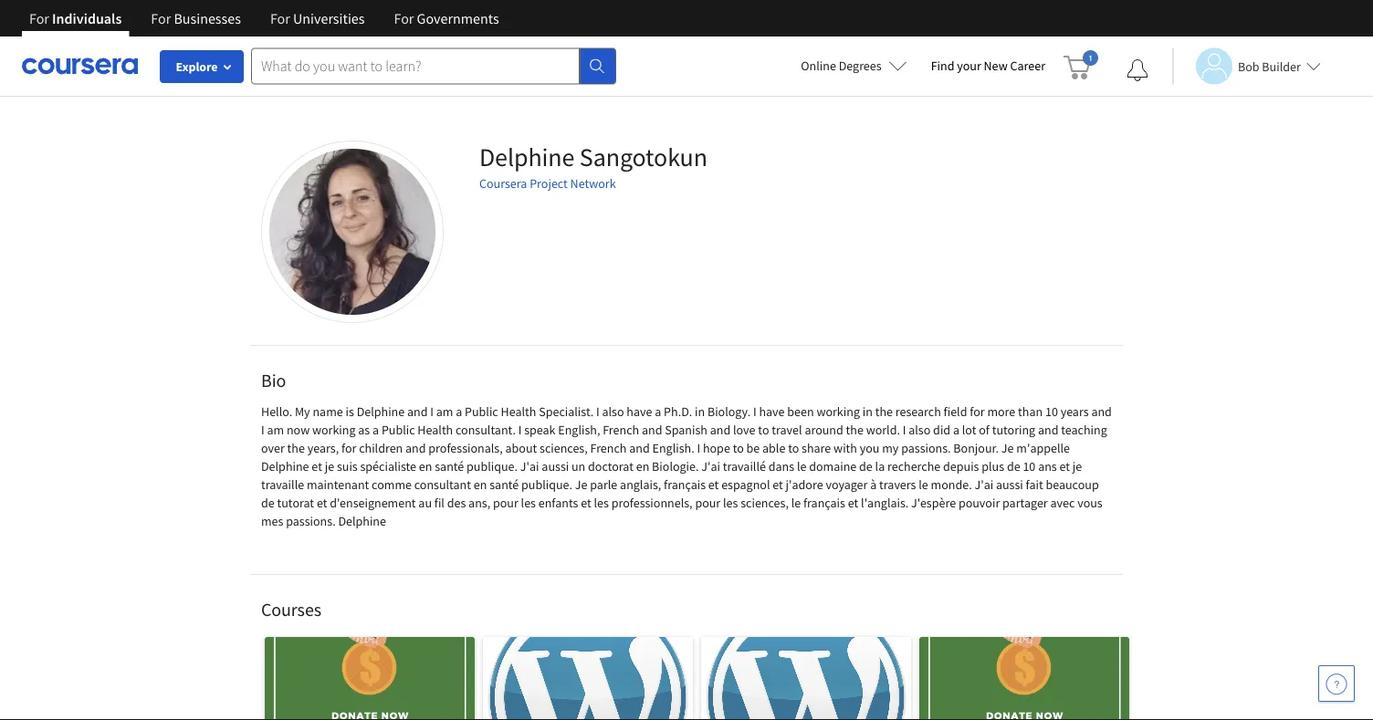 Task type: vqa. For each thing, say whether or not it's contained in the screenshot.
topmost Developer?
no



Task type: locate. For each thing, give the bounding box(es) containing it.
et down years,
[[312, 458, 322, 475]]

et down parle
[[581, 495, 591, 511]]

delphine up travaille
[[261, 458, 309, 475]]

publique. up enfants
[[522, 477, 573, 493]]

0 horizontal spatial public
[[382, 422, 415, 438]]

1 vertical spatial publique.
[[522, 477, 573, 493]]

10 left ans
[[1023, 458, 1036, 475]]

0 horizontal spatial français
[[664, 477, 706, 493]]

1 horizontal spatial les
[[594, 495, 609, 511]]

les down espagnol on the right bottom of page
[[723, 495, 738, 511]]

specialist.
[[539, 404, 594, 420]]

find your new career
[[931, 58, 1046, 74]]

pour right ans,
[[493, 495, 519, 511]]

be
[[747, 440, 760, 457]]

with
[[834, 440, 857, 457]]

consultant
[[414, 477, 471, 493]]

2 horizontal spatial en
[[636, 458, 650, 475]]

0 horizontal spatial publique.
[[467, 458, 518, 475]]

0 horizontal spatial aussi
[[542, 458, 569, 475]]

je down "tutoring"
[[1002, 440, 1014, 457]]

the up with
[[846, 422, 864, 438]]

0 horizontal spatial in
[[695, 404, 705, 420]]

health up speak
[[501, 404, 536, 420]]

0 horizontal spatial santé
[[435, 458, 464, 475]]

en up ans,
[[474, 477, 487, 493]]

et down the dans
[[773, 477, 783, 493]]

j'ai down about
[[520, 458, 539, 475]]

2 horizontal spatial j'ai
[[975, 477, 994, 493]]

les down parle
[[594, 495, 609, 511]]

de
[[859, 458, 873, 475], [1007, 458, 1021, 475], [261, 495, 275, 511]]

0 vertical spatial 10
[[1046, 404, 1058, 420]]

public
[[465, 404, 498, 420], [382, 422, 415, 438]]

travaillé
[[723, 458, 766, 475]]

1 horizontal spatial passions.
[[901, 440, 951, 457]]

2 for from the left
[[151, 9, 171, 27]]

sciences, down espagnol on the right bottom of page
[[741, 495, 789, 511]]

have left the ph.d.
[[627, 404, 652, 420]]

publique.
[[467, 458, 518, 475], [522, 477, 573, 493]]

i
[[430, 404, 434, 420], [596, 404, 600, 420], [753, 404, 757, 420], [261, 422, 265, 438], [518, 422, 522, 438], [903, 422, 906, 438], [697, 440, 701, 457]]

years,
[[307, 440, 339, 457]]

public up consultant.
[[465, 404, 498, 420]]

1 horizontal spatial je
[[1002, 440, 1014, 457]]

en up consultant
[[419, 458, 432, 475]]

santé up ans,
[[490, 477, 519, 493]]

to
[[758, 422, 769, 438], [733, 440, 744, 457], [788, 440, 799, 457]]

1 horizontal spatial 10
[[1046, 404, 1058, 420]]

2 horizontal spatial de
[[1007, 458, 1021, 475]]

1 horizontal spatial français
[[804, 495, 846, 511]]

for left the businesses at the left top
[[151, 9, 171, 27]]

am up professionals,
[[436, 404, 453, 420]]

espagnol
[[722, 477, 770, 493]]

0 horizontal spatial for
[[341, 440, 356, 457]]

publique. down professionals,
[[467, 458, 518, 475]]

vous
[[1078, 495, 1103, 511]]

3 les from the left
[[723, 495, 738, 511]]

for left individuals at the left of the page
[[29, 9, 49, 27]]

le down recherche
[[919, 477, 929, 493]]

for up what do you want to learn? text field
[[394, 9, 414, 27]]

research
[[896, 404, 941, 420]]

than
[[1018, 404, 1043, 420]]

1 vertical spatial public
[[382, 422, 415, 438]]

1 vertical spatial santé
[[490, 477, 519, 493]]

working up around at the right bottom of the page
[[817, 404, 860, 420]]

profile image
[[261, 141, 444, 323]]

0 vertical spatial the
[[875, 404, 893, 420]]

1 vertical spatial am
[[267, 422, 284, 438]]

10 right than at the bottom of page
[[1046, 404, 1058, 420]]

for for universities
[[270, 9, 290, 27]]

les left enfants
[[521, 495, 536, 511]]

2 in from the left
[[863, 404, 873, 420]]

sciences, up the 'un'
[[540, 440, 588, 457]]

0 vertical spatial working
[[817, 404, 860, 420]]

1 horizontal spatial je
[[1073, 458, 1082, 475]]

en
[[419, 458, 432, 475], [636, 458, 650, 475], [474, 477, 487, 493]]

delphine up coursera project network link
[[479, 141, 575, 173]]

you
[[860, 440, 880, 457]]

1 vertical spatial 10
[[1023, 458, 1036, 475]]

pour down 'biologie.' at the bottom of the page
[[695, 495, 721, 511]]

have
[[627, 404, 652, 420], [759, 404, 785, 420]]

None search field
[[251, 48, 616, 84]]

1 horizontal spatial publique.
[[522, 477, 573, 493]]

j'ai up pouvoir
[[975, 477, 994, 493]]

professionnels,
[[612, 495, 693, 511]]

french
[[603, 422, 639, 438], [590, 440, 627, 457]]

0 horizontal spatial health
[[418, 422, 453, 438]]

0 vertical spatial also
[[602, 404, 624, 420]]

1 horizontal spatial the
[[846, 422, 864, 438]]

et down maintenant
[[317, 495, 327, 511]]

je
[[1002, 440, 1014, 457], [575, 477, 588, 493]]

for left universities
[[270, 9, 290, 27]]

the down now
[[287, 440, 305, 457]]

0 vertical spatial for
[[970, 404, 985, 420]]

0 vertical spatial sciences,
[[540, 440, 588, 457]]

2 horizontal spatial les
[[723, 495, 738, 511]]

i up professionals,
[[430, 404, 434, 420]]

le down j'adore
[[791, 495, 801, 511]]

1 vertical spatial sciences,
[[741, 495, 789, 511]]

aussi up partager
[[996, 477, 1024, 493]]

for up suis
[[341, 440, 356, 457]]

0 horizontal spatial les
[[521, 495, 536, 511]]

0 horizontal spatial the
[[287, 440, 305, 457]]

0 horizontal spatial j'ai
[[520, 458, 539, 475]]

dans
[[769, 458, 795, 475]]

m'appelle
[[1017, 440, 1070, 457]]

speak
[[524, 422, 556, 438]]

hope
[[703, 440, 730, 457]]

0 horizontal spatial pour
[[493, 495, 519, 511]]

1 for from the left
[[29, 9, 49, 27]]

1 horizontal spatial in
[[863, 404, 873, 420]]

0 vertical spatial aussi
[[542, 458, 569, 475]]

1 vertical spatial passions.
[[286, 513, 336, 530]]

hello.
[[261, 404, 292, 420]]

j'ai
[[520, 458, 539, 475], [702, 458, 721, 475], [975, 477, 994, 493]]

français
[[664, 477, 706, 493], [804, 495, 846, 511]]

santé up consultant
[[435, 458, 464, 475]]

0 vertical spatial health
[[501, 404, 536, 420]]

et down voyager
[[848, 495, 859, 511]]

1 horizontal spatial to
[[758, 422, 769, 438]]

les
[[521, 495, 536, 511], [594, 495, 609, 511], [723, 495, 738, 511]]

1 horizontal spatial de
[[859, 458, 873, 475]]

1 horizontal spatial sciences,
[[741, 495, 789, 511]]

1 horizontal spatial health
[[501, 404, 536, 420]]

0 horizontal spatial to
[[733, 440, 744, 457]]

de up mes
[[261, 495, 275, 511]]

share
[[802, 440, 831, 457]]

0 vertical spatial am
[[436, 404, 453, 420]]

0 horizontal spatial have
[[627, 404, 652, 420]]

en up anglais,
[[636, 458, 650, 475]]

in right the ph.d.
[[695, 404, 705, 420]]

for governments
[[394, 9, 499, 27]]

over
[[261, 440, 285, 457]]

the up world.
[[875, 404, 893, 420]]

field
[[944, 404, 967, 420]]

1 have from the left
[[627, 404, 652, 420]]

1 horizontal spatial working
[[817, 404, 860, 420]]

in up world.
[[863, 404, 873, 420]]

0 horizontal spatial je
[[325, 458, 334, 475]]

to left be
[[733, 440, 744, 457]]

2 vertical spatial the
[[287, 440, 305, 457]]

le up j'adore
[[797, 458, 807, 475]]

des
[[447, 495, 466, 511]]

new
[[984, 58, 1008, 74]]

for up of
[[970, 404, 985, 420]]

did
[[933, 422, 951, 438]]

find your new career link
[[922, 55, 1055, 78]]

1 vertical spatial français
[[804, 495, 846, 511]]

j'ai down hope
[[702, 458, 721, 475]]

français down j'adore
[[804, 495, 846, 511]]

working down name
[[312, 422, 356, 438]]

to right love
[[758, 422, 769, 438]]

2 horizontal spatial the
[[875, 404, 893, 420]]

health up professionals,
[[418, 422, 453, 438]]

2 vertical spatial le
[[791, 495, 801, 511]]

1 vertical spatial je
[[575, 477, 588, 493]]

1 vertical spatial le
[[919, 477, 929, 493]]

plus
[[982, 458, 1005, 475]]

passions. up recherche
[[901, 440, 951, 457]]

je up beaucoup
[[1073, 458, 1082, 475]]

0 horizontal spatial je
[[575, 477, 588, 493]]

travers
[[879, 477, 916, 493]]

je down the 'un'
[[575, 477, 588, 493]]

i up over
[[261, 422, 265, 438]]

1 horizontal spatial en
[[474, 477, 487, 493]]

i up about
[[518, 422, 522, 438]]

1 vertical spatial working
[[312, 422, 356, 438]]

l'anglais.
[[861, 495, 909, 511]]

1 horizontal spatial have
[[759, 404, 785, 420]]

0 vertical spatial français
[[664, 477, 706, 493]]

1 vertical spatial the
[[846, 422, 864, 438]]

for
[[970, 404, 985, 420], [341, 440, 356, 457]]

courses
[[261, 599, 321, 621]]

1 vertical spatial aussi
[[996, 477, 1024, 493]]

1 je from the left
[[325, 458, 334, 475]]

consultant.
[[456, 422, 516, 438]]

1 horizontal spatial am
[[436, 404, 453, 420]]

passions. down tutorat at the bottom
[[286, 513, 336, 530]]

2 je from the left
[[1073, 458, 1082, 475]]

for businesses
[[151, 9, 241, 27]]

le
[[797, 458, 807, 475], [919, 477, 929, 493], [791, 495, 801, 511]]

coursera
[[479, 175, 527, 192]]

am down hello.
[[267, 422, 284, 438]]

passions.
[[901, 440, 951, 457], [286, 513, 336, 530]]

0 vertical spatial santé
[[435, 458, 464, 475]]

0 vertical spatial je
[[1002, 440, 1014, 457]]

also down research
[[909, 422, 931, 438]]

0 horizontal spatial am
[[267, 422, 284, 438]]

fait
[[1026, 477, 1043, 493]]

delphine inside the delphine sangotokun coursera project network
[[479, 141, 575, 173]]

working
[[817, 404, 860, 420], [312, 422, 356, 438]]

aussi left the 'un'
[[542, 458, 569, 475]]

have up travel at the bottom of page
[[759, 404, 785, 420]]

de right plus
[[1007, 458, 1021, 475]]

aussi
[[542, 458, 569, 475], [996, 477, 1024, 493]]

comme
[[372, 477, 412, 493]]

1 horizontal spatial pour
[[695, 495, 721, 511]]

je
[[325, 458, 334, 475], [1073, 458, 1082, 475]]

1 horizontal spatial also
[[909, 422, 931, 438]]

anglais,
[[620, 477, 661, 493]]

1 vertical spatial also
[[909, 422, 931, 438]]

to down travel at the bottom of page
[[788, 440, 799, 457]]

1 horizontal spatial for
[[970, 404, 985, 420]]

been
[[788, 404, 814, 420]]

public up children
[[382, 422, 415, 438]]

je left suis
[[325, 458, 334, 475]]

a
[[456, 404, 462, 420], [655, 404, 661, 420], [373, 422, 379, 438], [953, 422, 960, 438]]

4 for from the left
[[394, 9, 414, 27]]

3 for from the left
[[270, 9, 290, 27]]

à
[[871, 477, 877, 493]]

pour
[[493, 495, 519, 511], [695, 495, 721, 511]]

1 horizontal spatial public
[[465, 404, 498, 420]]

0 horizontal spatial de
[[261, 495, 275, 511]]

also right specialist.
[[602, 404, 624, 420]]

français down 'biologie.' at the bottom of the page
[[664, 477, 706, 493]]

de left la
[[859, 458, 873, 475]]

i up english,
[[596, 404, 600, 420]]



Task type: describe. For each thing, give the bounding box(es) containing it.
a left the ph.d.
[[655, 404, 661, 420]]

0 horizontal spatial sciences,
[[540, 440, 588, 457]]

project
[[530, 175, 568, 192]]

1 vertical spatial french
[[590, 440, 627, 457]]

travaille
[[261, 477, 304, 493]]

professionals,
[[429, 440, 503, 457]]

mes
[[261, 513, 283, 530]]

universities
[[293, 9, 365, 27]]

degrees
[[839, 58, 882, 74]]

0 horizontal spatial also
[[602, 404, 624, 420]]

0 vertical spatial public
[[465, 404, 498, 420]]

partager
[[1003, 495, 1048, 511]]

spécialiste
[[360, 458, 416, 475]]

explore button
[[160, 50, 244, 83]]

a left lot
[[953, 422, 960, 438]]

travel
[[772, 422, 802, 438]]

delphine sangotokun coursera project network
[[479, 141, 708, 192]]

0 vertical spatial passions.
[[901, 440, 951, 457]]

for individuals
[[29, 9, 122, 27]]

au
[[419, 495, 432, 511]]

individuals
[[52, 9, 122, 27]]

recherche
[[888, 458, 941, 475]]

2 pour from the left
[[695, 495, 721, 511]]

help center image
[[1326, 673, 1348, 695]]

my
[[882, 440, 899, 457]]

for for governments
[[394, 9, 414, 27]]

i up love
[[753, 404, 757, 420]]

2 have from the left
[[759, 404, 785, 420]]

delphine up the as
[[357, 404, 405, 420]]

voyager
[[826, 477, 868, 493]]

for for individuals
[[29, 9, 49, 27]]

1 horizontal spatial aussi
[[996, 477, 1024, 493]]

more
[[988, 404, 1016, 420]]

now
[[287, 422, 310, 438]]

coursera image
[[22, 51, 138, 81]]

0 horizontal spatial 10
[[1023, 458, 1036, 475]]

children
[[359, 440, 403, 457]]

online degrees button
[[787, 46, 922, 86]]

about
[[505, 440, 537, 457]]

0 vertical spatial publique.
[[467, 458, 518, 475]]

able
[[763, 440, 786, 457]]

1 vertical spatial for
[[341, 440, 356, 457]]

biologie.
[[652, 458, 699, 475]]

What do you want to learn? text field
[[251, 48, 580, 84]]

beaucoup
[[1046, 477, 1099, 493]]

maintenant
[[307, 477, 369, 493]]

your
[[957, 58, 982, 74]]

d'enseignement
[[330, 495, 416, 511]]

years
[[1061, 404, 1089, 420]]

show notifications image
[[1127, 59, 1149, 81]]

bio
[[261, 369, 286, 392]]

0 vertical spatial le
[[797, 458, 807, 475]]

1 vertical spatial health
[[418, 422, 453, 438]]

i left hope
[[697, 440, 701, 457]]

et left espagnol on the right bottom of page
[[708, 477, 719, 493]]

banner navigation
[[15, 0, 514, 37]]

around
[[805, 422, 844, 438]]

businesses
[[174, 9, 241, 27]]

fil
[[435, 495, 445, 511]]

tutoring
[[992, 422, 1036, 438]]

teaching
[[1061, 422, 1108, 438]]

j'adore
[[786, 477, 823, 493]]

1 pour from the left
[[493, 495, 519, 511]]

1 horizontal spatial j'ai
[[702, 458, 721, 475]]

delphine down d'enseignement
[[338, 513, 386, 530]]

2 horizontal spatial to
[[788, 440, 799, 457]]

sangotokun
[[580, 141, 708, 173]]

career
[[1010, 58, 1046, 74]]

bonjour.
[[954, 440, 999, 457]]

explore
[[176, 58, 218, 75]]

english.
[[653, 440, 695, 457]]

builder
[[1262, 58, 1301, 74]]

parle
[[590, 477, 618, 493]]

online
[[801, 58, 836, 74]]

suis
[[337, 458, 358, 475]]

domaine
[[809, 458, 857, 475]]

for for businesses
[[151, 9, 171, 27]]

tutorat
[[277, 495, 314, 511]]

la
[[875, 458, 885, 475]]

is
[[346, 404, 354, 420]]

depuis
[[943, 458, 979, 475]]

love
[[733, 422, 756, 438]]

enfants
[[539, 495, 578, 511]]

0 horizontal spatial working
[[312, 422, 356, 438]]

shopping cart: 1 item image
[[1064, 50, 1099, 79]]

doctorat
[[588, 458, 634, 475]]

find
[[931, 58, 955, 74]]

0 horizontal spatial passions.
[[286, 513, 336, 530]]

0 horizontal spatial en
[[419, 458, 432, 475]]

1 horizontal spatial santé
[[490, 477, 519, 493]]

avec
[[1051, 495, 1075, 511]]

english,
[[558, 422, 600, 438]]

1 in from the left
[[695, 404, 705, 420]]

world.
[[866, 422, 900, 438]]

et right ans
[[1060, 458, 1070, 475]]

2 les from the left
[[594, 495, 609, 511]]

lot
[[962, 422, 977, 438]]

i right world.
[[903, 422, 906, 438]]

biology.
[[708, 404, 751, 420]]

hello. my name is delphine and i am a public health specialist. i also have a ph.d. in biology. i have been working in the research field for more than 10 years and i am now working as a public health consultant. i speak english, french and spanish and love to travel around the world. i also did a lot of tutoring and teaching over the years, for children and professionals, about sciences, french and english. i hope to be able to share with you my passions. bonjour. je m'appelle delphine et je suis spécialiste en santé publique. j'ai aussi un doctorat en biologie. j'ai travaillé dans le domaine de la recherche depuis plus de 10 ans et je travaille maintenant comme consultant en santé publique. je parle anglais, français et espagnol et j'adore voyager à travers le monde. j'ai aussi fait beaucoup de tutorat et d'enseignement au fil des ans, pour les enfants et les professionnels, pour les sciences, le français et l'anglais. j'espère pouvoir partager avec vous mes passions. delphine
[[261, 404, 1112, 530]]

a right the as
[[373, 422, 379, 438]]

spanish
[[665, 422, 708, 438]]

governments
[[417, 9, 499, 27]]

1 les from the left
[[521, 495, 536, 511]]

un
[[572, 458, 586, 475]]

bob
[[1238, 58, 1260, 74]]

network
[[570, 175, 616, 192]]

online degrees
[[801, 58, 882, 74]]

ans,
[[469, 495, 491, 511]]

j'espère
[[911, 495, 956, 511]]

bob builder
[[1238, 58, 1301, 74]]

0 vertical spatial french
[[603, 422, 639, 438]]

monde.
[[931, 477, 972, 493]]

coursera project network link
[[479, 175, 616, 192]]

my
[[295, 404, 310, 420]]

a up consultant.
[[456, 404, 462, 420]]



